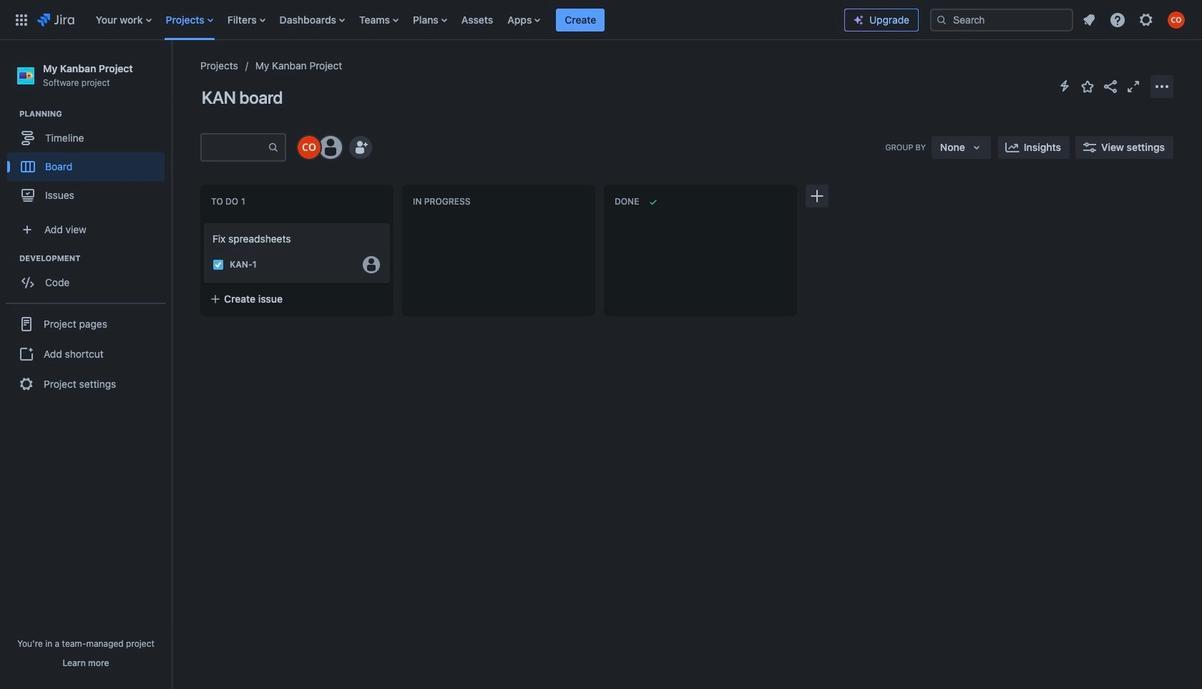 Task type: locate. For each thing, give the bounding box(es) containing it.
view settings image
[[1082, 139, 1099, 156]]

2 heading from the top
[[19, 253, 171, 264]]

sidebar navigation image
[[156, 57, 188, 86]]

jira image
[[37, 11, 74, 28], [37, 11, 74, 28]]

sidebar element
[[0, 40, 172, 689]]

1 vertical spatial group
[[7, 253, 171, 302]]

None search field
[[931, 8, 1074, 31]]

planning image
[[2, 105, 19, 123]]

primary element
[[9, 0, 845, 40]]

heading for group related to planning icon
[[19, 108, 171, 120]]

banner
[[0, 0, 1203, 40]]

heading for development icon's group
[[19, 253, 171, 264]]

task image
[[213, 259, 224, 271]]

group for development icon
[[7, 253, 171, 302]]

list item
[[556, 0, 605, 40]]

2 vertical spatial group
[[6, 303, 166, 405]]

appswitcher icon image
[[13, 11, 30, 28]]

your profile and settings image
[[1168, 11, 1186, 28]]

group
[[7, 108, 171, 214], [7, 253, 171, 302], [6, 303, 166, 405]]

1 horizontal spatial list
[[1077, 7, 1194, 33]]

0 vertical spatial heading
[[19, 108, 171, 120]]

development image
[[2, 250, 19, 267]]

create column image
[[809, 188, 826, 205]]

0 vertical spatial group
[[7, 108, 171, 214]]

list
[[89, 0, 845, 40], [1077, 7, 1194, 33]]

heading
[[19, 108, 171, 120], [19, 253, 171, 264]]

1 vertical spatial heading
[[19, 253, 171, 264]]

1 heading from the top
[[19, 108, 171, 120]]

group for planning icon
[[7, 108, 171, 214]]



Task type: describe. For each thing, give the bounding box(es) containing it.
add people image
[[352, 139, 369, 156]]

more actions image
[[1154, 78, 1171, 95]]

0 horizontal spatial list
[[89, 0, 845, 40]]

automations menu button icon image
[[1057, 77, 1074, 94]]

Search field
[[931, 8, 1074, 31]]

settings image
[[1138, 11, 1155, 28]]

help image
[[1110, 11, 1127, 28]]

create issue image
[[194, 213, 211, 231]]

notifications image
[[1081, 11, 1098, 28]]

search image
[[936, 14, 948, 25]]

to do element
[[211, 196, 248, 207]]

star kan board image
[[1080, 78, 1097, 95]]

Search this board text field
[[202, 135, 268, 160]]

enter full screen image
[[1125, 78, 1143, 95]]



Task type: vqa. For each thing, say whether or not it's contained in the screenshot.
top heading
yes



